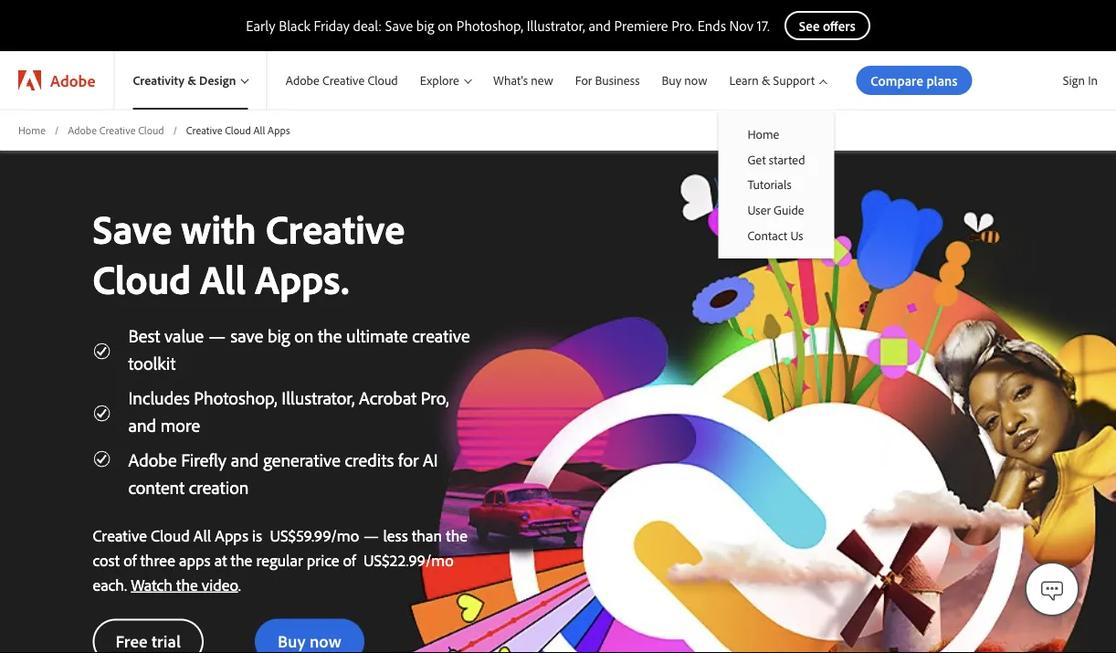 Task type: locate. For each thing, give the bounding box(es) containing it.
1 horizontal spatial illustrator,
[[527, 16, 585, 35]]

us$
[[270, 525, 296, 545], [364, 549, 390, 570]]

2 & from the left
[[762, 72, 771, 88]]

1 horizontal spatial adobe creative cloud
[[286, 72, 398, 88]]

and left the premiere
[[589, 16, 611, 35]]

in
[[1088, 72, 1098, 88]]

— inside — less than the cost of three apps at the regular price of
[[363, 525, 380, 545]]

1 vertical spatial 99
[[409, 549, 426, 570]]

1 vertical spatial on
[[294, 324, 314, 347]]

now left learn
[[685, 72, 708, 88]]

0 vertical spatial big
[[417, 16, 434, 35]]

— left less
[[363, 525, 380, 545]]

for
[[398, 448, 419, 471]]

buy now down us$ 22 . 99 /mo each. watch the video .
[[278, 630, 342, 652]]

1 vertical spatial big
[[268, 324, 290, 347]]

tutorials
[[748, 177, 792, 193]]

0 horizontal spatial .
[[238, 574, 241, 595]]

0 horizontal spatial on
[[294, 324, 314, 347]]

& inside learn & support dropdown button
[[762, 72, 771, 88]]

big right save
[[268, 324, 290, 347]]

photoshop, up more
[[194, 386, 278, 409]]

&
[[187, 72, 196, 88], [762, 72, 771, 88]]

3 circled checkmark bullet point image from the top
[[93, 450, 111, 468]]

1 vertical spatial us$
[[364, 549, 390, 570]]

adobe down black
[[286, 72, 320, 88]]

1 vertical spatial adobe creative cloud link
[[68, 122, 164, 138]]

pro.
[[672, 16, 694, 35]]

now down the 'price'
[[310, 630, 342, 652]]

1 vertical spatial adobe creative cloud
[[68, 123, 164, 137]]

home link down 'adobe' link on the top left of page
[[18, 122, 46, 138]]

0 horizontal spatial illustrator,
[[282, 386, 355, 409]]

1 horizontal spatial and
[[231, 448, 259, 471]]

group containing home
[[719, 110, 835, 259]]

adobe creative cloud down friday
[[286, 72, 398, 88]]

includes
[[128, 386, 190, 409]]

what's
[[493, 72, 528, 88]]

creative cloud all apps
[[186, 123, 290, 137]]

2 of from the left
[[343, 549, 356, 570]]

home link up get started at right
[[719, 122, 835, 147]]

buy
[[662, 72, 682, 88], [278, 630, 306, 652]]

0 horizontal spatial now
[[310, 630, 342, 652]]

1 circled checkmark bullet point image from the top
[[93, 342, 111, 360]]

1 horizontal spatial 99
[[409, 549, 426, 570]]

1 horizontal spatial buy
[[662, 72, 682, 88]]

creation
[[189, 475, 249, 499]]

0 vertical spatial on
[[438, 16, 453, 35]]

buy for the right 'buy now' link
[[662, 72, 682, 88]]

design
[[199, 72, 236, 88]]

circled checkmark bullet point image
[[93, 342, 111, 360], [93, 404, 111, 422], [93, 450, 111, 468]]

0 horizontal spatial apps
[[215, 525, 248, 545]]

0 horizontal spatial us$
[[270, 525, 296, 545]]

generative
[[263, 448, 341, 471]]

buy for the bottommost 'buy now' link
[[278, 630, 306, 652]]

/mo
[[331, 525, 359, 545], [426, 549, 454, 570]]

1 vertical spatial buy now link
[[255, 619, 365, 653]]

99 right the 22 on the left bottom
[[409, 549, 426, 570]]

save
[[231, 324, 264, 347]]

1 vertical spatial all
[[200, 253, 246, 304]]

on up explore popup button
[[438, 16, 453, 35]]

0 vertical spatial now
[[685, 72, 708, 88]]

1 horizontal spatial .
[[312, 525, 314, 545]]

creativity & design button
[[115, 51, 266, 110]]

illustrator, down best value — save big on the ultimate creative toolkit
[[282, 386, 355, 409]]

and
[[589, 16, 611, 35], [128, 413, 156, 437], [231, 448, 259, 471]]

adobe up content
[[128, 448, 177, 471]]

big up explore
[[417, 16, 434, 35]]

save left with
[[93, 203, 172, 253]]

creative cloud all apps is us$ 59 . 99 /mo
[[93, 525, 359, 545]]

learn
[[730, 72, 759, 88]]

0 vertical spatial all
[[254, 123, 265, 137]]

.
[[312, 525, 314, 545], [406, 549, 409, 570], [238, 574, 241, 595]]

adobe down 'adobe' link on the top left of page
[[68, 123, 97, 137]]

1 vertical spatial apps
[[215, 525, 248, 545]]

0 vertical spatial photoshop,
[[457, 16, 524, 35]]

cloud up three
[[151, 525, 190, 545]]

the left 'ultimate'
[[318, 324, 342, 347]]

us
[[791, 227, 804, 243]]

1 horizontal spatial apps
[[268, 123, 290, 137]]

the right the than
[[446, 525, 468, 545]]

1 horizontal spatial /mo
[[426, 549, 454, 570]]

premiere
[[615, 16, 668, 35]]

1 horizontal spatial &
[[762, 72, 771, 88]]

/mo down the than
[[426, 549, 454, 570]]

all inside save with creative cloud all apps.
[[200, 253, 246, 304]]

buy now
[[662, 72, 708, 88], [278, 630, 342, 652]]

0 horizontal spatial of
[[124, 549, 136, 570]]

0 vertical spatial circled checkmark bullet point image
[[93, 342, 111, 360]]

apps
[[268, 123, 290, 137], [215, 525, 248, 545]]

0 horizontal spatial photoshop,
[[194, 386, 278, 409]]

0 horizontal spatial /mo
[[331, 525, 359, 545]]

0 horizontal spatial save
[[93, 203, 172, 253]]

trial
[[152, 630, 181, 652]]

2 vertical spatial and
[[231, 448, 259, 471]]

& right learn
[[762, 72, 771, 88]]

early
[[246, 16, 276, 35]]

us$59.99 per month per license element
[[270, 525, 359, 545]]

0 horizontal spatial buy
[[278, 630, 306, 652]]

2 circled checkmark bullet point image from the top
[[93, 404, 111, 422]]

1 & from the left
[[187, 72, 196, 88]]

—
[[208, 324, 226, 347], [363, 525, 380, 545]]

0 horizontal spatial —
[[208, 324, 226, 347]]

all down creativity & design popup button
[[254, 123, 265, 137]]

and up creation
[[231, 448, 259, 471]]

1 vertical spatial buy
[[278, 630, 306, 652]]

1 vertical spatial save
[[93, 203, 172, 253]]

illustrator, up new on the left
[[527, 16, 585, 35]]

adobe creative cloud
[[286, 72, 398, 88], [68, 123, 164, 137]]

of
[[124, 549, 136, 570], [343, 549, 356, 570]]

cloud left explore
[[368, 72, 398, 88]]

the right at
[[231, 549, 252, 570]]

photoshop, up what's
[[457, 16, 524, 35]]

of right cost
[[124, 549, 136, 570]]

1 vertical spatial and
[[128, 413, 156, 437]]

0 horizontal spatial big
[[268, 324, 290, 347]]

& inside creativity & design popup button
[[187, 72, 196, 88]]

creative
[[323, 72, 365, 88], [99, 123, 136, 137], [186, 123, 223, 137], [266, 203, 405, 253], [93, 525, 147, 545]]

0 vertical spatial buy
[[662, 72, 682, 88]]

buy now down pro.
[[662, 72, 708, 88]]

1 horizontal spatial us$
[[364, 549, 390, 570]]

1 horizontal spatial adobe creative cloud link
[[267, 51, 409, 110]]

photoshop,
[[457, 16, 524, 35], [194, 386, 278, 409]]

apps for creative cloud all apps
[[268, 123, 290, 137]]

2 horizontal spatial and
[[589, 16, 611, 35]]

all up save
[[200, 253, 246, 304]]

and inside adobe firefly and generative credits for ai content creation
[[231, 448, 259, 471]]

the down apps
[[176, 574, 198, 595]]

1 vertical spatial illustrator,
[[282, 386, 355, 409]]

of right the 'price'
[[343, 549, 356, 570]]

0 horizontal spatial &
[[187, 72, 196, 88]]

99
[[314, 525, 331, 545], [409, 549, 426, 570]]

free
[[116, 630, 148, 652]]

now for the right 'buy now' link
[[685, 72, 708, 88]]

home
[[18, 123, 46, 137], [748, 126, 780, 142]]

1 vertical spatial —
[[363, 525, 380, 545]]

0 vertical spatial /mo
[[331, 525, 359, 545]]

illustrator, inside includes photoshop, illustrator, acrobat pro, and more
[[282, 386, 355, 409]]

1 horizontal spatial —
[[363, 525, 380, 545]]

1 horizontal spatial now
[[685, 72, 708, 88]]

now
[[685, 72, 708, 88], [310, 630, 342, 652]]

1 vertical spatial buy now
[[278, 630, 342, 652]]

cloud
[[368, 72, 398, 88], [138, 123, 164, 137], [225, 123, 251, 137], [93, 253, 191, 304], [151, 525, 190, 545]]

0 vertical spatial apps
[[268, 123, 290, 137]]

1 vertical spatial photoshop,
[[194, 386, 278, 409]]

ultimate
[[346, 324, 408, 347]]

buy down us$ 22 . 99 /mo each. watch the video .
[[278, 630, 306, 652]]

adobe creative cloud link
[[267, 51, 409, 110], [68, 122, 164, 138]]

home up "get"
[[748, 126, 780, 142]]

three
[[140, 549, 175, 570]]

group
[[719, 110, 835, 259]]

1 horizontal spatial of
[[343, 549, 356, 570]]

adobe creative cloud down creativity
[[68, 123, 164, 137]]

adobe creative cloud link down creativity
[[68, 122, 164, 138]]

2 vertical spatial circled checkmark bullet point image
[[93, 450, 111, 468]]

home link
[[719, 122, 835, 147], [18, 122, 46, 138]]

ends
[[698, 16, 726, 35]]

all for creative cloud all apps is us$ 59 . 99 /mo
[[194, 525, 211, 545]]

watch
[[131, 574, 173, 595]]

watch the video link
[[131, 574, 238, 595]]

0 vertical spatial buy now link
[[651, 51, 719, 110]]

and down includes at left bottom
[[128, 413, 156, 437]]

all up apps
[[194, 525, 211, 545]]

price
[[307, 549, 339, 570]]

us$ up regular
[[270, 525, 296, 545]]

save inside save with creative cloud all apps.
[[93, 203, 172, 253]]

1 vertical spatial circled checkmark bullet point image
[[93, 404, 111, 422]]

& left design
[[187, 72, 196, 88]]

/mo up the 'price'
[[331, 525, 359, 545]]

apps.
[[255, 253, 350, 304]]

0 vertical spatial adobe creative cloud link
[[267, 51, 409, 110]]

buy right business
[[662, 72, 682, 88]]

1 horizontal spatial home
[[748, 126, 780, 142]]

adobe creative cloud link down friday
[[267, 51, 409, 110]]

1 vertical spatial .
[[406, 549, 409, 570]]

0 vertical spatial adobe creative cloud
[[286, 72, 398, 88]]

cloud up best
[[93, 253, 191, 304]]

0 vertical spatial buy now
[[662, 72, 708, 88]]

save with creative cloud all apps.
[[93, 203, 405, 304]]

save right deal:
[[385, 16, 413, 35]]

save
[[385, 16, 413, 35], [93, 203, 172, 253]]

buy now link down us$ 22 . 99 /mo each. watch the video .
[[255, 619, 365, 653]]

99 right 59
[[314, 525, 331, 545]]

/mo inside us$ 22 . 99 /mo each. watch the video .
[[426, 549, 454, 570]]

less
[[383, 525, 408, 545]]

0 horizontal spatial buy now
[[278, 630, 342, 652]]

includes photoshop, illustrator, acrobat pro, and more
[[128, 386, 449, 437]]

1 vertical spatial /mo
[[426, 549, 454, 570]]

all
[[254, 123, 265, 137], [200, 253, 246, 304], [194, 525, 211, 545]]

circled checkmark bullet point image for adobe
[[93, 450, 111, 468]]

each.
[[93, 574, 127, 595]]

adobe firefly and generative credits for ai content creation
[[128, 448, 438, 499]]

home down 'adobe' link on the top left of page
[[18, 123, 46, 137]]

buy now link down pro.
[[651, 51, 719, 110]]

0 horizontal spatial and
[[128, 413, 156, 437]]

2 vertical spatial all
[[194, 525, 211, 545]]

0 vertical spatial us$
[[270, 525, 296, 545]]

0 horizontal spatial 99
[[314, 525, 331, 545]]

1 vertical spatial now
[[310, 630, 342, 652]]

& for creativity
[[187, 72, 196, 88]]

deal:
[[353, 16, 382, 35]]

regular
[[256, 549, 303, 570]]

0 vertical spatial —
[[208, 324, 226, 347]]

0 horizontal spatial buy now link
[[255, 619, 365, 653]]

business
[[595, 72, 640, 88]]

cloud down creativity
[[138, 123, 164, 137]]

user guide
[[748, 202, 805, 218]]

for business link
[[565, 51, 651, 110]]

big
[[417, 16, 434, 35], [268, 324, 290, 347]]

on right save
[[294, 324, 314, 347]]

1 horizontal spatial save
[[385, 16, 413, 35]]

user
[[748, 202, 771, 218]]

1 horizontal spatial buy now link
[[651, 51, 719, 110]]

— left save
[[208, 324, 226, 347]]

circled checkmark bullet point image for includes
[[93, 404, 111, 422]]

apps
[[179, 549, 211, 570]]

early black friday deal: save big on photoshop, illustrator, and premiere pro. ends nov 17.
[[246, 16, 770, 35]]

us$ down less
[[364, 549, 390, 570]]

us$22.99 per month per license element
[[364, 549, 454, 570]]

on
[[438, 16, 453, 35], [294, 324, 314, 347]]

1 horizontal spatial photoshop,
[[457, 16, 524, 35]]

0 horizontal spatial home
[[18, 123, 46, 137]]

cloud inside save with creative cloud all apps.
[[93, 253, 191, 304]]

guide
[[774, 202, 805, 218]]

0 horizontal spatial adobe creative cloud link
[[68, 122, 164, 138]]



Task type: vqa. For each thing, say whether or not it's contained in the screenshot.
media
no



Task type: describe. For each thing, give the bounding box(es) containing it.
59
[[296, 525, 312, 545]]

us$ inside us$ 22 . 99 /mo each. watch the video .
[[364, 549, 390, 570]]

black
[[279, 16, 311, 35]]

get started
[[748, 151, 805, 167]]

started
[[769, 151, 805, 167]]

ai
[[423, 448, 438, 471]]

1 horizontal spatial big
[[417, 16, 434, 35]]

apps for creative cloud all apps is us$ 59 . 99 /mo
[[215, 525, 248, 545]]

us$ 22 . 99 /mo each. watch the video .
[[93, 549, 454, 595]]

99 inside us$ 22 . 99 /mo each. watch the video .
[[409, 549, 426, 570]]

value
[[164, 324, 204, 347]]

get
[[748, 151, 766, 167]]

sign
[[1063, 72, 1085, 88]]

learn & support button
[[719, 51, 838, 110]]

the inside us$ 22 . 99 /mo each. watch the video .
[[176, 574, 198, 595]]

0 vertical spatial and
[[589, 16, 611, 35]]

tutorials link
[[719, 172, 835, 197]]

free trial
[[116, 630, 181, 652]]

credits
[[345, 448, 394, 471]]

all for creative cloud all apps
[[254, 123, 265, 137]]

get started link
[[719, 147, 835, 172]]

for
[[575, 72, 592, 88]]

best value — save big on the ultimate creative toolkit
[[128, 324, 470, 374]]

sign in
[[1063, 72, 1098, 88]]

support
[[774, 72, 815, 88]]

the inside best value — save big on the ultimate creative toolkit
[[318, 324, 342, 347]]

creative inside save with creative cloud all apps.
[[266, 203, 405, 253]]

than
[[412, 525, 442, 545]]

now for the bottommost 'buy now' link
[[310, 630, 342, 652]]

is
[[252, 525, 262, 545]]

adobe inside adobe firefly and generative credits for ai content creation
[[128, 448, 177, 471]]

learn & support
[[730, 72, 815, 88]]

adobe link
[[0, 51, 114, 110]]

firefly
[[181, 448, 227, 471]]

creativity
[[133, 72, 185, 88]]

cloud down design
[[225, 123, 251, 137]]

what's new link
[[482, 51, 565, 110]]

0 vertical spatial 99
[[314, 525, 331, 545]]

video
[[202, 574, 238, 595]]

photoshop, inside includes photoshop, illustrator, acrobat pro, and more
[[194, 386, 278, 409]]

acrobat
[[359, 386, 417, 409]]

big inside best value — save big on the ultimate creative toolkit
[[268, 324, 290, 347]]

adobe left creativity
[[50, 70, 95, 90]]

on inside best value — save big on the ultimate creative toolkit
[[294, 324, 314, 347]]

at
[[214, 549, 227, 570]]

— less than the cost of three apps at the regular price of
[[93, 525, 468, 570]]

2 horizontal spatial .
[[406, 549, 409, 570]]

friday
[[314, 16, 350, 35]]

1 horizontal spatial on
[[438, 16, 453, 35]]

and inside includes photoshop, illustrator, acrobat pro, and more
[[128, 413, 156, 437]]

2 vertical spatial .
[[238, 574, 241, 595]]

0 vertical spatial .
[[312, 525, 314, 545]]

creativity & design
[[133, 72, 236, 88]]

pro,
[[421, 386, 449, 409]]

explore button
[[409, 51, 482, 110]]

toolkit
[[128, 351, 176, 374]]

1 horizontal spatial home link
[[719, 122, 835, 147]]

more
[[161, 413, 200, 437]]

nov
[[730, 16, 754, 35]]

— inside best value — save big on the ultimate creative toolkit
[[208, 324, 226, 347]]

explore
[[420, 72, 459, 88]]

circled checkmark bullet point image for best
[[93, 342, 111, 360]]

cost
[[93, 549, 120, 570]]

contact us link
[[719, 222, 835, 248]]

content
[[128, 475, 185, 499]]

17.
[[757, 16, 770, 35]]

free trial link
[[93, 619, 204, 653]]

for business
[[575, 72, 640, 88]]

0 vertical spatial illustrator,
[[527, 16, 585, 35]]

0 horizontal spatial adobe creative cloud
[[68, 123, 164, 137]]

1 horizontal spatial buy now
[[662, 72, 708, 88]]

0 horizontal spatial home link
[[18, 122, 46, 138]]

best
[[128, 324, 160, 347]]

1 of from the left
[[124, 549, 136, 570]]

user guide link
[[719, 197, 835, 222]]

creative
[[412, 324, 470, 347]]

home inside "group"
[[748, 126, 780, 142]]

with
[[181, 203, 257, 253]]

contact us
[[748, 227, 804, 243]]

contact
[[748, 227, 788, 243]]

& for learn
[[762, 72, 771, 88]]

sign in button
[[1060, 65, 1102, 96]]

what's new
[[493, 72, 554, 88]]

0 vertical spatial save
[[385, 16, 413, 35]]

22
[[390, 549, 406, 570]]

new
[[531, 72, 554, 88]]



